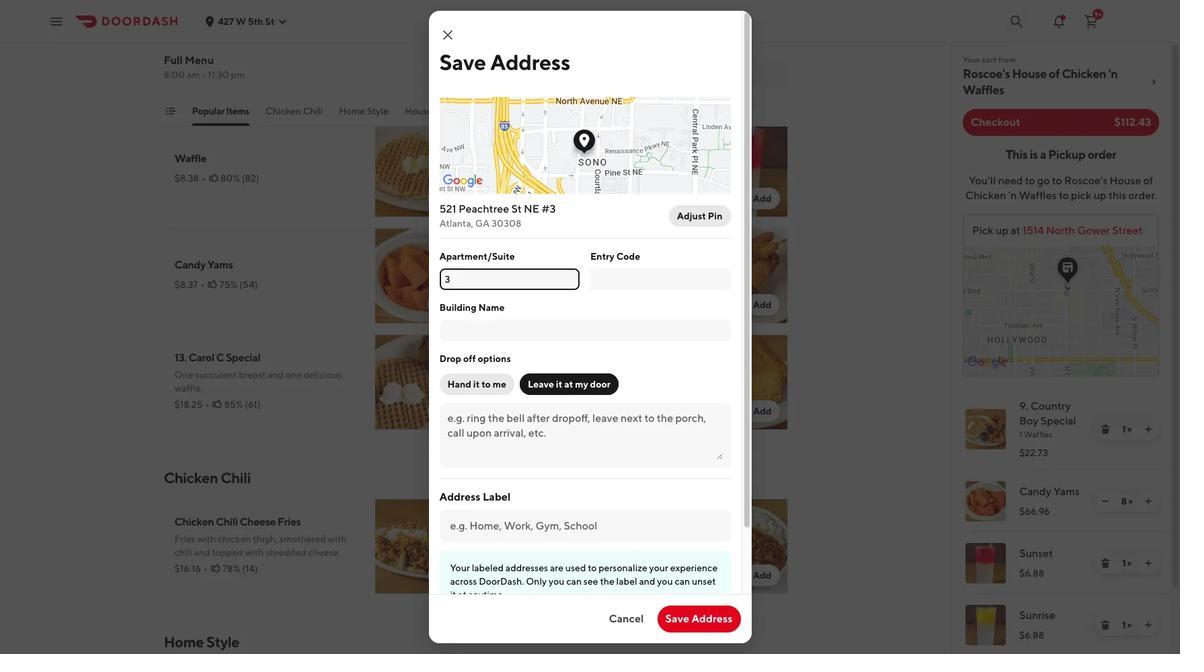 Task type: describe. For each thing, give the bounding box(es) containing it.
2 you from the left
[[658, 576, 673, 587]]

code
[[617, 251, 641, 262]]

1 horizontal spatial chicken chili
[[266, 106, 323, 116]]

doordash.
[[479, 576, 525, 587]]

address inside button
[[692, 612, 733, 625]]

add for candy yams
[[436, 299, 455, 310]]

list containing 9. country boy special
[[953, 388, 1171, 654]]

• for $22.70 •
[[525, 67, 529, 77]]

• for $16.16 •
[[204, 563, 208, 574]]

corn bread image
[[693, 334, 788, 430]]

× for 9. country boy special
[[1128, 424, 1133, 435]]

• for $9.28 •
[[519, 556, 523, 567]]

this
[[1006, 147, 1028, 161]]

83% (54)
[[540, 279, 578, 290]]

sunset for sunset
[[1020, 547, 1054, 560]]

$8.38
[[175, 173, 199, 184]]

1 for 9. country boy special
[[1123, 424, 1127, 435]]

one wing image
[[693, 228, 788, 324]]

choice inside 9. country boy special three wings and a choice of two waffles or potato salad or french fries
[[253, 44, 281, 55]]

521 peachtree st ne #3 atlanta, ga 30308
[[440, 203, 556, 229]]

85%
[[224, 399, 243, 410]]

sunrise image
[[966, 605, 1007, 645]]

(54) for wing
[[560, 279, 578, 290]]

chicken inside "roscoe's house of chicken 'n waffles"
[[1063, 67, 1107, 81]]

am
[[187, 69, 200, 80]]

add for chicken chili cheese fries
[[436, 570, 455, 581]]

sunset for sunset lemonade and fruit punch.
[[492, 145, 525, 158]]

you'll need to go to roscoe's house of chicken 'n waffles to pick up this order.
[[966, 174, 1158, 202]]

Address Label text field
[[451, 519, 720, 534]]

1 horizontal spatial a
[[1041, 147, 1047, 161]]

1 horizontal spatial map region
[[892, 203, 1181, 375]]

0 horizontal spatial candy
[[175, 258, 206, 271]]

Building Name text field
[[445, 324, 726, 337]]

cart
[[983, 55, 997, 65]]

remove item from cart image for sunset
[[1101, 558, 1112, 569]]

wing
[[515, 258, 541, 271]]

succulent
[[195, 369, 237, 380]]

80% (82)
[[220, 173, 259, 184]]

add button for corn bread
[[746, 400, 780, 422]]

$22.73 •
[[175, 73, 210, 84]]

waffle
[[175, 152, 207, 165]]

add button for 13. carol c special
[[428, 400, 463, 422]]

add one to cart image for 9. country boy special
[[1144, 424, 1155, 435]]

leave it at my door button
[[520, 373, 619, 395]]

1 you from the left
[[549, 576, 565, 587]]

0 horizontal spatial home
[[164, 633, 204, 651]]

are
[[550, 563, 564, 573]]

30308
[[492, 218, 522, 229]]

add for corn bread
[[754, 406, 772, 417]]

salad
[[205, 57, 227, 68]]

chicken inside chicken chili cheese fries fries with chicken thigh, smothered with chili and topped with shredded cheese.
[[175, 515, 214, 528]]

1 vertical spatial fries
[[175, 534, 195, 544]]

chicken chili cheese fries image
[[375, 499, 471, 594]]

$5.39 •
[[492, 386, 524, 396]]

$6.88 •
[[492, 180, 524, 190]]

• for $8.38 •
[[202, 173, 206, 184]]

1 horizontal spatial one
[[492, 258, 513, 271]]

across
[[451, 576, 477, 587]]

potato
[[175, 57, 203, 68]]

1 horizontal spatial home style
[[339, 106, 389, 116]]

13. carol c special image
[[375, 334, 471, 430]]

1 × for sunset
[[1123, 558, 1133, 569]]

1 horizontal spatial 9. country boy special image
[[966, 409, 1007, 449]]

75%
[[220, 279, 238, 290]]

house inside button
[[405, 106, 433, 116]]

labeled
[[472, 563, 504, 573]]

'n inside "roscoe's house of chicken 'n waffles"
[[1109, 67, 1119, 81]]

1 can from the left
[[567, 576, 582, 587]]

special for 9. country boy special three wings and a choice of two waffles or potato salad or french fries
[[247, 26, 281, 38]]

75% (54)
[[220, 279, 258, 290]]

1 inside '9. country boy special 1 waffles'
[[1020, 429, 1023, 439]]

$6.88 for sunrise
[[1020, 630, 1045, 641]]

chicken inside you'll need to go to roscoe's house of chicken 'n waffles to pick up this order.
[[966, 189, 1007, 202]]

items
[[226, 106, 250, 116]]

add one to cart image for sunrise
[[1144, 620, 1155, 631]]

to left pick
[[1060, 189, 1070, 202]]

menu
[[185, 54, 214, 67]]

of inside "roscoe's house of chicken 'n waffles"
[[1050, 67, 1061, 81]]

full menu 8:00 am - 11:30 pm
[[164, 54, 245, 80]]

1 vertical spatial chicken chili
[[164, 469, 251, 487]]

extra
[[587, 106, 610, 116]]

2 can from the left
[[675, 576, 691, 587]]

with up 'cheese.'
[[328, 534, 347, 544]]

at for 1514
[[1011, 224, 1021, 237]]

$22.73 for $22.73
[[1020, 447, 1049, 458]]

78%
[[223, 563, 240, 574]]

(14)
[[242, 563, 258, 574]]

thigh,
[[253, 534, 278, 544]]

pick
[[1072, 189, 1092, 202]]

extra condiments
[[587, 106, 664, 116]]

popular
[[192, 106, 225, 116]]

9. for 9. country boy special three wings and a choice of two waffles or potato salad or french fries
[[175, 26, 183, 38]]

to right go
[[1053, 174, 1063, 187]]

off
[[464, 353, 476, 364]]

Apartment/Suite text field
[[445, 273, 575, 286]]

your labeled addresses are used to personalize your experience across doordash. only you can see the label and you can unset it at anytime.
[[451, 563, 718, 600]]

add button for waffle
[[428, 188, 463, 209]]

name
[[479, 302, 505, 313]]

#3
[[542, 203, 556, 215]]

entry
[[591, 251, 615, 262]]

one
[[286, 369, 302, 380]]

close save address image
[[440, 27, 456, 43]]

sunset lemonade and fruit punch.
[[492, 145, 607, 174]]

(61)
[[245, 399, 261, 410]]

-
[[202, 69, 206, 80]]

home style button
[[339, 104, 389, 126]]

building
[[440, 302, 477, 313]]

adjust pin button
[[669, 205, 731, 227]]

$9.28 •
[[492, 556, 523, 567]]

remove one from cart image
[[1101, 496, 1112, 507]]

roscoe's inside you'll need to go to roscoe's house of chicken 'n waffles to pick up this order.
[[1065, 174, 1108, 187]]

8
[[1122, 496, 1128, 507]]

your for your labeled addresses are used to personalize your experience across doordash. only you can see the label and you can unset it at anytime.
[[451, 563, 470, 573]]

0 vertical spatial st
[[265, 16, 275, 27]]

full
[[164, 54, 183, 67]]

$22.73 for $22.73 •
[[175, 73, 203, 84]]

special for 9. country boy special 1 waffles
[[1041, 415, 1077, 427]]

86%
[[538, 556, 557, 567]]

label
[[483, 491, 511, 503]]

this is a pickup order
[[1006, 147, 1117, 161]]

× for candy yams
[[1129, 496, 1134, 507]]

adjust
[[677, 211, 707, 221]]

bowl of chicken chili over white rice or beans over white rice or beans.
[[492, 522, 713, 551]]

• for $18.25 •
[[206, 399, 210, 410]]

at inside your labeled addresses are used to personalize your experience across doordash. only you can see the label and you can unset it at anytime.
[[458, 589, 467, 600]]

building name
[[440, 302, 505, 313]]

special for 13. carol c special one succulent breast and one delicious waffle.
[[226, 351, 260, 364]]

pick
[[973, 224, 994, 237]]

house combos button
[[405, 104, 471, 126]]

leave
[[528, 379, 554, 390]]

boy for 9. country boy special 1 waffles
[[1020, 415, 1039, 427]]

your
[[650, 563, 669, 573]]

• for $5.39 •
[[520, 386, 524, 396]]

it inside your labeled addresses are used to personalize your experience across doordash. only you can see the label and you can unset it at anytime.
[[451, 589, 456, 600]]

peachtree
[[459, 203, 510, 215]]

at for my
[[565, 379, 574, 390]]

0 horizontal spatial candy yams
[[175, 258, 233, 271]]

you'll
[[970, 174, 997, 187]]

save inside save address button
[[666, 612, 690, 625]]

from
[[999, 55, 1017, 65]]

over
[[492, 540, 514, 551]]

topped
[[212, 547, 243, 558]]

of inside 9. country boy special three wings and a choice of two waffles or potato salad or french fries
[[283, 44, 292, 55]]

'n inside you'll need to go to roscoe's house of chicken 'n waffles to pick up this order.
[[1009, 189, 1018, 202]]

remove item from cart image
[[1101, 424, 1112, 435]]

open menu image
[[48, 13, 65, 29]]

1 for sunset
[[1123, 558, 1127, 569]]

smothered
[[280, 534, 326, 544]]

a inside 9. country boy special three wings and a choice of two waffles or potato salad or french fries
[[246, 44, 251, 55]]

$22.70
[[492, 67, 522, 77]]

add button for candy yams
[[428, 294, 463, 316]]

hand it to me
[[448, 379, 507, 390]]

country for 9. country boy special 1 waffles
[[1031, 400, 1072, 412]]

add button for chicken chili cheese fries
[[428, 565, 463, 586]]

add button for 9. country boy special
[[428, 81, 463, 103]]

hand
[[448, 379, 472, 390]]

cancel
[[609, 612, 644, 625]]

and inside sunset lemonade and fruit punch.
[[540, 164, 556, 174]]

bowl
[[492, 522, 516, 535]]

ne
[[524, 203, 540, 215]]

× for sunrise
[[1128, 620, 1133, 631]]

beans
[[684, 522, 713, 535]]

house inside you'll need to go to roscoe's house of chicken 'n waffles to pick up this order.
[[1110, 174, 1142, 187]]

gower
[[1078, 224, 1111, 237]]

83%
[[540, 279, 558, 290]]

(15)
[[559, 556, 575, 567]]

comes with choice of chicken.
[[492, 50, 621, 61]]

• for $5.09 •
[[521, 279, 525, 290]]

house inside "roscoe's house of chicken 'n waffles"
[[1013, 67, 1048, 81]]

86% (15)
[[538, 556, 575, 567]]

• for $22.73 •
[[206, 73, 210, 84]]

1 vertical spatial style
[[206, 633, 239, 651]]



Task type: locate. For each thing, give the bounding box(es) containing it.
home inside button
[[339, 106, 365, 116]]

chicken chili down fries
[[266, 106, 323, 116]]

add for one wing
[[754, 299, 772, 310]]

'n up '$112.43'
[[1109, 67, 1119, 81]]

drop
[[440, 353, 462, 364]]

fries up the smothered
[[278, 515, 301, 528]]

9. country boy special image
[[375, 15, 471, 111], [966, 409, 1007, 449]]

1 vertical spatial candy yams
[[1020, 485, 1080, 498]]

0 vertical spatial 'n
[[1109, 67, 1119, 81]]

8 ×
[[1122, 496, 1134, 507]]

your for your cart from
[[964, 55, 981, 65]]

choice up french
[[253, 44, 281, 55]]

adjust pin
[[677, 211, 723, 221]]

waffles for roscoe's
[[964, 83, 1005, 97]]

waffle image
[[375, 122, 471, 217]]

your up across at the left bottom
[[451, 563, 470, 573]]

it inside 'leave it at my door' button
[[556, 379, 563, 390]]

to inside button
[[482, 379, 491, 390]]

9. country boy special image left '9. country boy special 1 waffles'
[[966, 409, 1007, 449]]

2 (54) from the left
[[560, 279, 578, 290]]

2 vertical spatial address
[[692, 612, 733, 625]]

12 items, open order cart image
[[1084, 13, 1100, 29]]

$6.88 up the sunrise
[[1020, 568, 1045, 579]]

1 horizontal spatial powered by google image
[[968, 356, 1008, 369]]

add button
[[428, 81, 463, 103], [746, 81, 780, 103], [428, 188, 463, 209], [746, 188, 780, 209], [428, 294, 463, 316], [746, 294, 780, 316], [428, 400, 463, 422], [746, 400, 780, 422], [428, 565, 463, 586], [746, 565, 780, 586]]

1 horizontal spatial can
[[675, 576, 691, 587]]

0 horizontal spatial style
[[206, 633, 239, 651]]

1 horizontal spatial choice
[[545, 50, 573, 61]]

special
[[247, 26, 281, 38], [226, 351, 260, 364], [1041, 415, 1077, 427]]

boy for 9. country boy special three wings and a choice of two waffles or potato salad or french fries
[[226, 26, 245, 38]]

1. scoe's 1/4 chicken prepared in southern style image
[[375, 0, 471, 5]]

(47)
[[559, 180, 576, 190]]

76%
[[225, 73, 242, 84]]

0 horizontal spatial $22.73
[[175, 73, 203, 84]]

1 vertical spatial one
[[175, 369, 193, 380]]

0 horizontal spatial you
[[549, 576, 565, 587]]

0 vertical spatial $6.88
[[492, 180, 517, 190]]

waffles for 9.
[[1025, 429, 1053, 439]]

70% (47)
[[538, 180, 576, 190]]

(54) right the 75%
[[240, 279, 258, 290]]

chili up cheese
[[221, 469, 251, 487]]

add for 13. carol c special
[[436, 406, 455, 417]]

0 vertical spatial waffles
[[964, 83, 1005, 97]]

(54) right 83%
[[560, 279, 578, 290]]

0 vertical spatial up
[[1094, 189, 1107, 202]]

$22.73 inside list
[[1020, 447, 1049, 458]]

door
[[591, 379, 611, 390]]

0 horizontal spatial yams
[[208, 258, 233, 271]]

chicken chili button
[[266, 104, 323, 126]]

apartment/suite
[[440, 251, 515, 262]]

$5.39
[[492, 386, 517, 396]]

1 × for 9. country boy special
[[1123, 424, 1133, 435]]

at down across at the left bottom
[[458, 589, 467, 600]]

1 horizontal spatial you
[[658, 576, 673, 587]]

1 vertical spatial special
[[226, 351, 260, 364]]

• right '$9.28'
[[519, 556, 523, 567]]

can down 'experience' at the bottom of page
[[675, 576, 691, 587]]

options
[[478, 353, 511, 364]]

3 add one to cart image from the top
[[1144, 558, 1155, 569]]

• for $8.37 •
[[201, 279, 205, 290]]

country inside 9. country boy special three wings and a choice of two waffles or potato salad or french fries
[[185, 26, 224, 38]]

427
[[218, 16, 234, 27]]

waffles inside you'll need to go to roscoe's house of chicken 'n waffles to pick up this order.
[[1020, 189, 1057, 202]]

0 horizontal spatial your
[[451, 563, 470, 573]]

a up french
[[246, 44, 251, 55]]

add for bowl of chicken chili over white rice or beans
[[754, 570, 772, 581]]

0 vertical spatial $22.73
[[175, 73, 203, 84]]

2 horizontal spatial house
[[1110, 174, 1142, 187]]

to up see
[[588, 563, 597, 573]]

0 vertical spatial 9. country boy special image
[[375, 15, 471, 111]]

boy inside '9. country boy special 1 waffles'
[[1020, 415, 1039, 427]]

my
[[575, 379, 589, 390]]

2 vertical spatial waffles
[[1025, 429, 1053, 439]]

used
[[566, 563, 586, 573]]

special inside 9. country boy special three wings and a choice of two waffles or potato salad or french fries
[[247, 26, 281, 38]]

up left this
[[1094, 189, 1107, 202]]

• right $8.38
[[202, 173, 206, 184]]

st left ne
[[512, 203, 522, 215]]

2 vertical spatial 1 ×
[[1123, 620, 1133, 631]]

chili inside button
[[303, 106, 323, 116]]

0 vertical spatial candy yams image
[[375, 228, 471, 324]]

and right wings at the left top
[[228, 44, 244, 55]]

0 horizontal spatial save
[[440, 49, 486, 75]]

save address up sides
[[440, 49, 571, 75]]

and left one
[[268, 369, 284, 380]]

$6.88 for sunset
[[1020, 568, 1045, 579]]

0 vertical spatial address
[[491, 49, 571, 75]]

$18.25 •
[[175, 399, 210, 410]]

anytime.
[[469, 589, 505, 600]]

sunset down $66.96
[[1020, 547, 1054, 560]]

1 vertical spatial powered by google image
[[968, 356, 1008, 369]]

add button for bowl of chicken chili over white rice or beans
[[746, 565, 780, 586]]

add one to cart image for candy yams
[[1144, 496, 1155, 507]]

9. country boy special three wings and a choice of two waffles or potato salad or french fries
[[175, 26, 353, 68]]

candy yams up $66.96
[[1020, 485, 1080, 498]]

4 add one to cart image from the top
[[1144, 620, 1155, 631]]

0 vertical spatial special
[[247, 26, 281, 38]]

candy yams
[[175, 258, 233, 271], [1020, 485, 1080, 498]]

0 horizontal spatial sunset
[[492, 145, 525, 158]]

1 vertical spatial 9.
[[1020, 400, 1029, 412]]

(96)
[[244, 73, 262, 84]]

add one to cart image
[[1144, 424, 1155, 435], [1144, 496, 1155, 507], [1144, 558, 1155, 569], [1144, 620, 1155, 631]]

1 horizontal spatial country
[[1031, 400, 1072, 412]]

1 vertical spatial 'n
[[1009, 189, 1018, 202]]

map region
[[396, 0, 741, 297], [892, 203, 1181, 375]]

roscoe's house of chicken 'n waffles
[[964, 67, 1119, 97]]

1 vertical spatial save address
[[666, 612, 733, 625]]

1 horizontal spatial sunset
[[1020, 547, 1054, 560]]

yams left remove one from cart image
[[1054, 485, 1080, 498]]

roscoe's down cart
[[964, 67, 1011, 81]]

9. inside 9. country boy special three wings and a choice of two waffles or potato salad or french fries
[[175, 26, 183, 38]]

candy yams image for 9.
[[966, 481, 1007, 521]]

chili
[[303, 106, 323, 116], [221, 469, 251, 487], [216, 515, 238, 528], [571, 522, 593, 535]]

you
[[549, 576, 565, 587], [658, 576, 673, 587]]

of left two
[[283, 44, 292, 55]]

• right -
[[206, 73, 210, 84]]

1 vertical spatial country
[[1031, 400, 1072, 412]]

0 vertical spatial fries
[[278, 515, 301, 528]]

0 horizontal spatial address
[[440, 491, 481, 503]]

special left remove item from cart icon at right bottom
[[1041, 415, 1077, 427]]

to left the me
[[482, 379, 491, 390]]

of up order.
[[1144, 174, 1154, 187]]

chicken chili up chicken
[[164, 469, 251, 487]]

2 vertical spatial house
[[1110, 174, 1142, 187]]

combos
[[434, 106, 471, 116]]

of up the white
[[518, 522, 528, 535]]

boy
[[226, 26, 245, 38], [1020, 415, 1039, 427]]

at left my
[[565, 379, 574, 390]]

with up (14)
[[245, 547, 264, 558]]

0 horizontal spatial chicken chili
[[164, 469, 251, 487]]

you down are
[[549, 576, 565, 587]]

Item Search search field
[[595, 63, 778, 78]]

one up the apartment/suite text box
[[492, 258, 513, 271]]

three
[[175, 44, 199, 55]]

chili up chicken
[[216, 515, 238, 528]]

0 vertical spatial candy
[[175, 258, 206, 271]]

beans.
[[570, 540, 597, 551]]

9+
[[1095, 10, 1103, 18]]

79%
[[544, 67, 561, 77]]

0 horizontal spatial 9. country boy special image
[[375, 15, 471, 111]]

and inside 9. country boy special three wings and a choice of two waffles or potato salad or french fries
[[228, 44, 244, 55]]

house down from on the top right of page
[[1013, 67, 1048, 81]]

to inside your labeled addresses are used to personalize your experience across doordash. only you can see the label and you can unset it at anytime.
[[588, 563, 597, 573]]

$22.70 •
[[492, 67, 529, 77]]

2 vertical spatial $6.88
[[1020, 630, 1045, 641]]

at inside 'leave it at my door' button
[[565, 379, 574, 390]]

and inside your labeled addresses are used to personalize your experience across doordash. only you can see the label and you can unset it at anytime.
[[640, 576, 656, 587]]

sunset image
[[693, 122, 788, 217], [966, 543, 1007, 583]]

lemonade
[[492, 164, 538, 174]]

address
[[491, 49, 571, 75], [440, 491, 481, 503], [692, 612, 733, 625]]

with right "comes"
[[524, 50, 543, 61]]

0 vertical spatial country
[[185, 26, 224, 38]]

save address down unset
[[666, 612, 733, 625]]

add button for one wing
[[746, 294, 780, 316]]

9. for 9. country boy special 1 waffles
[[1020, 400, 1029, 412]]

roscoe's up pick
[[1065, 174, 1108, 187]]

1514
[[1023, 224, 1045, 237]]

1 horizontal spatial candy yams image
[[966, 481, 1007, 521]]

chicken
[[1063, 67, 1107, 81], [266, 106, 301, 116], [966, 189, 1007, 202], [164, 469, 218, 487], [175, 515, 214, 528], [530, 522, 569, 535]]

0 vertical spatial at
[[1011, 224, 1021, 237]]

save right cancel
[[666, 612, 690, 625]]

13. carol c special one succulent breast and one delicious waffle.
[[175, 351, 342, 394]]

$22.73
[[175, 73, 203, 84], [1020, 447, 1049, 458]]

of down notification bell image
[[1050, 67, 1061, 81]]

• right $16.16
[[204, 563, 208, 574]]

remove item from cart image
[[1101, 558, 1112, 569], [1101, 620, 1112, 631]]

this
[[1109, 189, 1127, 202]]

1 horizontal spatial roscoe's
[[1065, 174, 1108, 187]]

chili left home style button
[[303, 106, 323, 116]]

one up waffle. at the left
[[175, 369, 193, 380]]

0 vertical spatial remove item from cart image
[[1101, 558, 1112, 569]]

add for 9. country boy special
[[436, 87, 455, 98]]

boy inside 9. country boy special three wings and a choice of two waffles or potato salad or french fries
[[226, 26, 245, 38]]

9. country boy special image down the 1. scoe's 1/4 chicken prepared in southern style image
[[375, 15, 471, 111]]

1 for sunrise
[[1123, 620, 1127, 631]]

choice
[[253, 44, 281, 55], [545, 50, 573, 61]]

to left go
[[1026, 174, 1036, 187]]

1 horizontal spatial (54)
[[560, 279, 578, 290]]

one wing
[[492, 258, 541, 271]]

with up topped
[[197, 534, 216, 544]]

country for 9. country boy special three wings and a choice of two waffles or potato salad or french fries
[[185, 26, 224, 38]]

1 vertical spatial 9. country boy special image
[[966, 409, 1007, 449]]

save address inside button
[[666, 612, 733, 625]]

1 vertical spatial home style
[[164, 633, 239, 651]]

yams up the 75%
[[208, 258, 233, 271]]

a right 'is' in the top of the page
[[1041, 147, 1047, 161]]

house left combos at the top left
[[405, 106, 433, 116]]

waffles inside "roscoe's house of chicken 'n waffles"
[[964, 83, 1005, 97]]

'n
[[1109, 67, 1119, 81], [1009, 189, 1018, 202]]

your
[[964, 55, 981, 65], [451, 563, 470, 573]]

(51)
[[559, 386, 574, 396]]

2 add one to cart image from the top
[[1144, 496, 1155, 507]]

label
[[617, 576, 638, 587]]

1 vertical spatial $6.88
[[1020, 568, 1045, 579]]

$22.73 down '9. country boy special 1 waffles'
[[1020, 447, 1049, 458]]

up right pick
[[996, 224, 1009, 237]]

1 remove item from cart image from the top
[[1101, 558, 1112, 569]]

$8.37 •
[[175, 279, 205, 290]]

2 1 × from the top
[[1123, 558, 1133, 569]]

• for $6.88 •
[[520, 180, 524, 190]]

map region inside save address dialog
[[396, 0, 741, 297]]

0 vertical spatial save
[[440, 49, 486, 75]]

sunset inside sunset lemonade and fruit punch.
[[492, 145, 525, 158]]

1 horizontal spatial save
[[666, 612, 690, 625]]

e.g. ring the bell after dropoff, leave next to the porch, call upon arrival, etc. text field
[[448, 411, 723, 460]]

2 vertical spatial special
[[1041, 415, 1077, 427]]

powered by google image for the map region within the save address dialog
[[443, 174, 483, 188]]

your inside your labeled addresses are used to personalize your experience across doordash. only you can see the label and you can unset it at anytime.
[[451, 563, 470, 573]]

pick up at 1514 north gower street
[[973, 224, 1143, 237]]

special up breast
[[226, 351, 260, 364]]

1 horizontal spatial sunset image
[[966, 543, 1007, 583]]

1 vertical spatial your
[[451, 563, 470, 573]]

9. inside '9. country boy special 1 waffles'
[[1020, 400, 1029, 412]]

0 horizontal spatial sunset image
[[693, 122, 788, 217]]

chicken
[[218, 534, 251, 544]]

1 horizontal spatial house
[[1013, 67, 1048, 81]]

add for sunset
[[754, 193, 772, 204]]

bowl of chicken chili over white rice or beans image
[[693, 499, 788, 594]]

fries
[[272, 57, 290, 68]]

one
[[492, 258, 513, 271], [175, 369, 193, 380]]

• right $5.09
[[521, 279, 525, 290]]

82% (51)
[[538, 386, 574, 396]]

it
[[474, 379, 480, 390], [556, 379, 563, 390], [451, 589, 456, 600]]

and inside chicken chili cheese fries fries with chicken thigh, smothered with chili and topped with shredded cheese.
[[194, 547, 210, 558]]

waffles
[[312, 44, 342, 55]]

street
[[1113, 224, 1143, 237]]

0 vertical spatial chicken chili
[[266, 106, 323, 116]]

0 horizontal spatial one
[[175, 369, 193, 380]]

0 vertical spatial powered by google image
[[443, 174, 483, 188]]

1 vertical spatial house
[[405, 106, 433, 116]]

you down your
[[658, 576, 673, 587]]

1 × for sunrise
[[1123, 620, 1133, 631]]

save address dialog
[[396, 0, 752, 654]]

1 horizontal spatial st
[[512, 203, 522, 215]]

1 add one to cart image from the top
[[1144, 424, 1155, 435]]

chili inside bowl of chicken chili over white rice or beans over white rice or beans.
[[571, 522, 593, 535]]

country inside '9. country boy special 1 waffles'
[[1031, 400, 1072, 412]]

• down lemonade
[[520, 180, 524, 190]]

13.
[[175, 351, 187, 364]]

of up (101)
[[575, 50, 584, 61]]

fruit
[[558, 164, 576, 174]]

add for waffle
[[436, 193, 455, 204]]

427 w 5th st button
[[205, 16, 288, 27]]

× for sunset
[[1128, 558, 1133, 569]]

1 vertical spatial candy yams image
[[966, 481, 1007, 521]]

style inside button
[[367, 106, 389, 116]]

can down used on the bottom left
[[567, 576, 582, 587]]

2 horizontal spatial at
[[1011, 224, 1021, 237]]

order
[[1088, 147, 1117, 161]]

sunset inside list
[[1020, 547, 1054, 560]]

corn bread
[[492, 365, 546, 377]]

0 vertical spatial candy yams
[[175, 258, 233, 271]]

house up this
[[1110, 174, 1142, 187]]

'n down need
[[1009, 189, 1018, 202]]

atlanta,
[[440, 218, 474, 229]]

house
[[1013, 67, 1048, 81], [405, 106, 433, 116], [1110, 174, 1142, 187]]

0 horizontal spatial (54)
[[240, 279, 258, 290]]

0 horizontal spatial fries
[[175, 534, 195, 544]]

one inside 13. carol c special one succulent breast and one delicious waffle.
[[175, 369, 193, 380]]

1 vertical spatial at
[[565, 379, 574, 390]]

candy yams image for 75% (54)
[[375, 228, 471, 324]]

1 horizontal spatial candy
[[1020, 485, 1052, 498]]

$16.16
[[175, 563, 201, 574]]

st inside '521 peachtree st ne #3 atlanta, ga 30308'
[[512, 203, 522, 215]]

special right w on the top of the page
[[247, 26, 281, 38]]

of inside bowl of chicken chili over white rice or beans over white rice or beans.
[[518, 522, 528, 535]]

chicken inside bowl of chicken chili over white rice or beans over white rice or beans.
[[530, 522, 569, 535]]

1 ×
[[1123, 424, 1133, 435], [1123, 558, 1133, 569], [1123, 620, 1133, 631]]

1 1 × from the top
[[1123, 424, 1133, 435]]

1 horizontal spatial fries
[[278, 515, 301, 528]]

sides
[[487, 106, 510, 116]]

(54) for yams
[[240, 279, 258, 290]]

1 vertical spatial sunset image
[[966, 543, 1007, 583]]

0 vertical spatial home
[[339, 106, 365, 116]]

choice up 79% (101)
[[545, 50, 573, 61]]

and inside 13. carol c special one succulent breast and one delicious waffle.
[[268, 369, 284, 380]]

chili up beans.
[[571, 522, 593, 535]]

ga
[[476, 218, 490, 229]]

delicious
[[304, 369, 342, 380]]

and down your
[[640, 576, 656, 587]]

bread
[[518, 365, 546, 377]]

$22.73 down potato
[[175, 73, 203, 84]]

a
[[246, 44, 251, 55], [1041, 147, 1047, 161]]

candy yams up $8.37 •
[[175, 258, 233, 271]]

sunset up lemonade
[[492, 145, 525, 158]]

2 horizontal spatial it
[[556, 379, 563, 390]]

70%
[[538, 180, 557, 190]]

0 vertical spatial your
[[964, 55, 981, 65]]

save down 'close save address' icon
[[440, 49, 486, 75]]

1 vertical spatial a
[[1041, 147, 1047, 161]]

yams inside list
[[1054, 485, 1080, 498]]

of inside you'll need to go to roscoe's house of chicken 'n waffles to pick up this order.
[[1144, 174, 1154, 187]]

candy up $66.96
[[1020, 485, 1052, 498]]

0 horizontal spatial boy
[[226, 26, 245, 38]]

only
[[526, 576, 547, 587]]

add button for sunset
[[746, 188, 780, 209]]

powered by google image
[[443, 174, 483, 188], [968, 356, 1008, 369]]

powered by google image inside save address dialog
[[443, 174, 483, 188]]

candy inside list
[[1020, 485, 1052, 498]]

2 vertical spatial at
[[458, 589, 467, 600]]

over
[[595, 522, 616, 535]]

• right $8.37
[[201, 279, 205, 290]]

and up 70%
[[540, 164, 556, 174]]

0 horizontal spatial home style
[[164, 633, 239, 651]]

78% (14)
[[223, 563, 258, 574]]

yams
[[208, 258, 233, 271], [1054, 485, 1080, 498]]

add one to cart image for sunset
[[1144, 558, 1155, 569]]

0 vertical spatial sunset
[[492, 145, 525, 158]]

powered by google image for rightmost the map region
[[968, 356, 1008, 369]]

1 horizontal spatial $22.73
[[1020, 447, 1049, 458]]

• right $22.70
[[525, 67, 529, 77]]

0 horizontal spatial save address
[[440, 49, 571, 75]]

sides button
[[487, 104, 510, 126]]

and right chili
[[194, 547, 210, 558]]

to
[[1026, 174, 1036, 187], [1053, 174, 1063, 187], [1060, 189, 1070, 202], [482, 379, 491, 390], [588, 563, 597, 573]]

popular items
[[192, 106, 250, 116]]

special inside 13. carol c special one succulent breast and one delicious waffle.
[[226, 351, 260, 364]]

list
[[953, 388, 1171, 654]]

roscoe's
[[964, 67, 1011, 81], [1065, 174, 1108, 187]]

1 horizontal spatial at
[[565, 379, 574, 390]]

candy yams inside list
[[1020, 485, 1080, 498]]

remove item from cart image for sunrise
[[1101, 620, 1112, 631]]

0 vertical spatial home style
[[339, 106, 389, 116]]

candy up $8.37 •
[[175, 258, 206, 271]]

1 vertical spatial $22.73
[[1020, 447, 1049, 458]]

0 horizontal spatial candy yams image
[[375, 228, 471, 324]]

•
[[525, 67, 529, 77], [206, 73, 210, 84], [202, 173, 206, 184], [520, 180, 524, 190], [201, 279, 205, 290], [521, 279, 525, 290], [520, 386, 524, 396], [206, 399, 210, 410], [519, 556, 523, 567], [204, 563, 208, 574]]

1 horizontal spatial your
[[964, 55, 981, 65]]

it inside hand it to me button
[[474, 379, 480, 390]]

roscoe's inside "roscoe's house of chicken 'n waffles"
[[964, 67, 1011, 81]]

notification bell image
[[1052, 13, 1068, 29]]

8:00
[[164, 69, 185, 80]]

11:30
[[208, 69, 229, 80]]

0 vertical spatial sunset image
[[693, 122, 788, 217]]

chicken inside button
[[266, 106, 301, 116]]

• right $5.39
[[520, 386, 524, 396]]

$66.96
[[1020, 506, 1051, 517]]

$6.88 down the sunrise
[[1020, 630, 1045, 641]]

your left cart
[[964, 55, 981, 65]]

2 remove item from cart image from the top
[[1101, 620, 1112, 631]]

1 vertical spatial waffles
[[1020, 189, 1057, 202]]

it for at
[[556, 379, 563, 390]]

1 vertical spatial up
[[996, 224, 1009, 237]]

80%
[[220, 173, 240, 184]]

1 (54) from the left
[[240, 279, 258, 290]]

candy yams image
[[375, 228, 471, 324], [966, 481, 1007, 521]]

up inside you'll need to go to roscoe's house of chicken 'n waffles to pick up this order.
[[1094, 189, 1107, 202]]

0 vertical spatial a
[[246, 44, 251, 55]]

1 horizontal spatial address
[[491, 49, 571, 75]]

mac & cheese image
[[693, 0, 788, 5]]

cheese.
[[308, 547, 341, 558]]

$6.88 down lemonade
[[492, 180, 517, 190]]

fries up chili
[[175, 534, 195, 544]]

it for to
[[474, 379, 480, 390]]

special inside '9. country boy special 1 waffles'
[[1041, 415, 1077, 427]]

chili inside chicken chili cheese fries fries with chicken thigh, smothered with chili and topped with shredded cheese.
[[216, 515, 238, 528]]

1514 north gower street link
[[1021, 224, 1143, 237]]

1 vertical spatial candy
[[1020, 485, 1052, 498]]

at left the 1514
[[1011, 224, 1021, 237]]

0 horizontal spatial it
[[451, 589, 456, 600]]

st right 5th
[[265, 16, 275, 27]]

3 1 × from the top
[[1123, 620, 1133, 631]]

waffles inside '9. country boy special 1 waffles'
[[1025, 429, 1053, 439]]

• right $18.25
[[206, 399, 210, 410]]



Task type: vqa. For each thing, say whether or not it's contained in the screenshot.
Chili
yes



